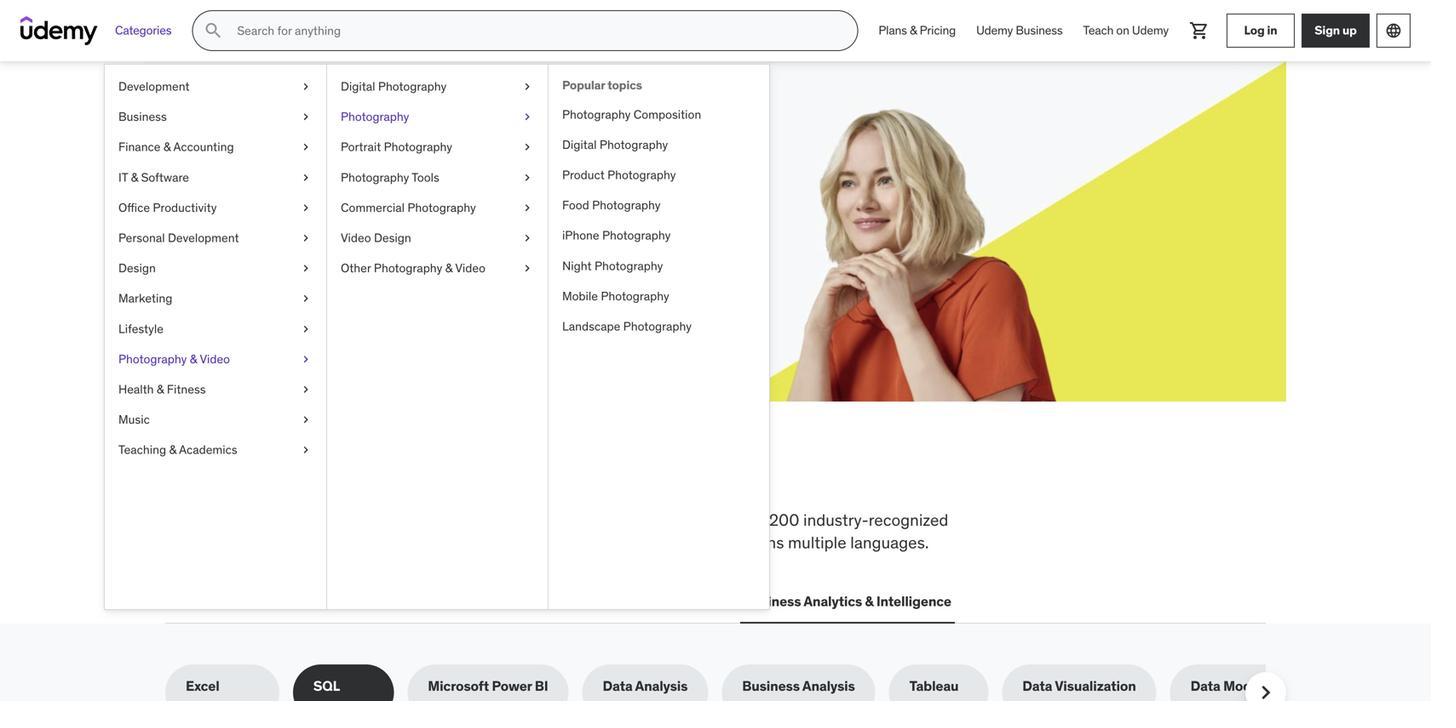Task type: vqa. For each thing, say whether or not it's contained in the screenshot.
the bottommost Development
yes



Task type: locate. For each thing, give the bounding box(es) containing it.
xsmall image inside portrait photography link
[[521, 139, 534, 156]]

xsmall image inside photography tools link
[[521, 169, 534, 186]]

1 horizontal spatial it
[[306, 593, 317, 611]]

business inside button
[[744, 593, 801, 611]]

development down categories dropdown button
[[118, 79, 190, 94]]

covering
[[165, 510, 230, 531]]

portrait
[[341, 139, 381, 155]]

on
[[1116, 23, 1129, 38]]

1 horizontal spatial design
[[374, 230, 411, 246]]

content
[[651, 510, 707, 531]]

submit search image
[[203, 20, 223, 41]]

digital photography
[[341, 79, 447, 94], [562, 137, 668, 152]]

xsmall image inside the other photography & video link
[[521, 260, 534, 277]]

photography inside "link"
[[601, 289, 669, 304]]

udemy inside 'link'
[[976, 23, 1013, 38]]

1 vertical spatial your
[[276, 178, 302, 195]]

xsmall image inside it & software link
[[299, 169, 313, 186]]

business for business analysis
[[742, 678, 800, 696]]

& for pricing
[[910, 23, 917, 38]]

personal development
[[118, 230, 239, 246]]

landscape
[[562, 319, 620, 334]]

0 horizontal spatial digital photography
[[341, 79, 447, 94]]

landscape photography
[[562, 319, 692, 334]]

2 vertical spatial development
[[200, 593, 285, 611]]

photography down course.
[[408, 200, 476, 215]]

languages.
[[850, 533, 929, 553]]

through
[[271, 197, 319, 214]]

video up other
[[341, 230, 371, 246]]

0 horizontal spatial design
[[118, 261, 156, 276]]

certifications
[[320, 593, 407, 611]]

xsmall image inside business link
[[299, 109, 313, 125]]

it left certifications
[[306, 593, 317, 611]]

1 horizontal spatial for
[[711, 510, 731, 531]]

photography down popular topics
[[562, 107, 631, 122]]

1 horizontal spatial digital photography
[[562, 137, 668, 152]]

15.
[[350, 197, 366, 214]]

video down video design link
[[455, 261, 486, 276]]

productivity
[[153, 200, 217, 215]]

for up the 'potential'
[[308, 135, 348, 171]]

shopping cart with 0 items image
[[1189, 20, 1210, 41]]

business link
[[105, 102, 326, 132]]

xsmall image for other photography & video
[[521, 260, 534, 277]]

0 vertical spatial digital photography
[[341, 79, 447, 94]]

0 horizontal spatial it
[[118, 170, 128, 185]]

xsmall image inside personal development link
[[299, 230, 313, 247]]

business analytics & intelligence button
[[740, 582, 955, 623]]

digital photography inside photography element
[[562, 137, 668, 152]]

topics,
[[492, 510, 540, 531]]

design
[[374, 230, 411, 246], [118, 261, 156, 276]]

1 vertical spatial video
[[455, 261, 486, 276]]

0 horizontal spatial digital
[[341, 79, 375, 94]]

0 vertical spatial digital photography link
[[327, 72, 548, 102]]

photography tools
[[341, 170, 439, 185]]

data inside button
[[518, 593, 548, 611]]

xsmall image for business
[[299, 109, 313, 125]]

photography down the product photography
[[592, 198, 661, 213]]

development right web
[[200, 593, 285, 611]]

digital photography link down composition
[[549, 130, 769, 160]]

other
[[341, 261, 371, 276]]

data left modeling
[[1191, 678, 1221, 696]]

photography down food photography link
[[602, 228, 671, 243]]

mobile photography link
[[549, 281, 769, 312]]

xsmall image inside music link
[[299, 412, 313, 429]]

photography & video
[[118, 352, 230, 367]]

analysis for business analysis
[[802, 678, 855, 696]]

digital photography up photography link
[[341, 79, 447, 94]]

next image
[[1252, 680, 1280, 702]]

it inside button
[[306, 593, 317, 611]]

product
[[562, 167, 605, 183]]

xsmall image for it & software
[[299, 169, 313, 186]]

0 horizontal spatial for
[[308, 135, 348, 171]]

0 horizontal spatial analysis
[[635, 678, 688, 696]]

data right the "bi"
[[603, 678, 633, 696]]

udemy
[[976, 23, 1013, 38], [1132, 23, 1169, 38]]

xsmall image inside office productivity link
[[299, 200, 313, 216]]

sign up
[[1315, 23, 1357, 38]]

1 horizontal spatial udemy
[[1132, 23, 1169, 38]]

2 analysis from the left
[[802, 678, 855, 696]]

catalog
[[295, 533, 348, 553]]

portrait photography link
[[327, 132, 548, 163]]

xsmall image inside development link
[[299, 78, 313, 95]]

iphone
[[562, 228, 599, 243]]

1 vertical spatial digital photography
[[562, 137, 668, 152]]

& right "teaching"
[[169, 443, 176, 458]]

& right plans
[[910, 23, 917, 38]]

xsmall image
[[299, 78, 313, 95], [299, 109, 313, 125], [521, 109, 534, 125], [521, 139, 534, 156], [521, 169, 534, 186], [299, 200, 313, 216], [299, 351, 313, 368]]

0 vertical spatial design
[[374, 230, 411, 246]]

business for business
[[118, 109, 167, 124]]

office
[[118, 200, 150, 215]]

photography up photography link
[[378, 79, 447, 94]]

for up the and
[[711, 510, 731, 531]]

xsmall image
[[521, 78, 534, 95], [299, 139, 313, 156], [299, 169, 313, 186], [521, 200, 534, 216], [299, 230, 313, 247], [521, 230, 534, 247], [299, 260, 313, 277], [521, 260, 534, 277], [299, 291, 313, 307], [299, 321, 313, 338], [299, 382, 313, 398], [299, 412, 313, 429], [299, 442, 313, 459]]

design down "commercial photography"
[[374, 230, 411, 246]]

night photography
[[562, 258, 663, 274]]

data science button
[[515, 582, 605, 623]]

development for web
[[200, 593, 285, 611]]

& down video design link
[[445, 261, 453, 276]]

photography down the photography composition
[[600, 137, 668, 152]]

you
[[381, 454, 442, 498]]

& for accounting
[[163, 139, 171, 155]]

& inside button
[[865, 593, 874, 611]]

categories
[[115, 23, 172, 38]]

& up "fitness"
[[190, 352, 197, 367]]

your up with
[[353, 135, 415, 171]]

bi
[[535, 678, 548, 696]]

digital up portrait
[[341, 79, 375, 94]]

0 vertical spatial your
[[353, 135, 415, 171]]

1 vertical spatial skills
[[365, 510, 401, 531]]

data for data modeling
[[1191, 678, 1221, 696]]

& right analytics
[[865, 593, 874, 611]]

development down office productivity link
[[168, 230, 239, 246]]

0 vertical spatial for
[[308, 135, 348, 171]]

it up office
[[118, 170, 128, 185]]

photography for the "digital photography" 'link' to the top
[[378, 79, 447, 94]]

digital inside photography element
[[562, 137, 597, 152]]

0 horizontal spatial digital photography link
[[327, 72, 548, 102]]

choose a language image
[[1385, 22, 1402, 39]]

0 vertical spatial video
[[341, 230, 371, 246]]

data modeling
[[1191, 678, 1283, 696]]

xsmall image for health & fitness
[[299, 382, 313, 398]]

1 vertical spatial design
[[118, 261, 156, 276]]

modeling
[[1223, 678, 1283, 696]]

just
[[517, 178, 540, 195]]

visualization
[[1055, 678, 1136, 696]]

in
[[1267, 23, 1277, 38], [536, 454, 569, 498]]

photography down video design link
[[374, 261, 442, 276]]

0 horizontal spatial udemy
[[976, 23, 1013, 38]]

xsmall image for design
[[299, 260, 313, 277]]

video down lifestyle link
[[200, 352, 230, 367]]

photography up tools
[[384, 139, 452, 155]]

skills up supports on the bottom of page
[[365, 510, 401, 531]]

data for data visualization
[[1023, 678, 1052, 696]]

xsmall image inside marketing link
[[299, 291, 313, 307]]

photography for commercial photography link on the left of page
[[408, 200, 476, 215]]

plans & pricing
[[879, 23, 956, 38]]

0 horizontal spatial video
[[200, 352, 230, 367]]

0 horizontal spatial in
[[536, 454, 569, 498]]

excel
[[186, 678, 219, 696]]

popular
[[562, 78, 605, 93]]

udemy right pricing
[[976, 23, 1013, 38]]

all
[[165, 454, 215, 498]]

skills for your future expand your potential with a course. starting at just $12.99 through dec 15.
[[227, 135, 540, 214]]

xsmall image for video design
[[521, 230, 534, 247]]

photography inside 'link'
[[623, 319, 692, 334]]

0 vertical spatial in
[[1267, 23, 1277, 38]]

digital photography up the product photography
[[562, 137, 668, 152]]

for
[[308, 135, 348, 171], [711, 510, 731, 531]]

categories button
[[105, 10, 182, 51]]

1 vertical spatial for
[[711, 510, 731, 531]]

0 vertical spatial it
[[118, 170, 128, 185]]

one
[[576, 454, 637, 498]]

in right log
[[1267, 23, 1277, 38]]

intelligence
[[877, 593, 951, 611]]

spans
[[741, 533, 784, 553]]

development inside button
[[200, 593, 285, 611]]

xsmall image for development
[[299, 78, 313, 95]]

business inside topic filters "element"
[[742, 678, 800, 696]]

analytics
[[804, 593, 862, 611]]

& up office
[[131, 170, 138, 185]]

xsmall image inside teaching & academics link
[[299, 442, 313, 459]]

certifications,
[[165, 533, 263, 553]]

photography for "night photography" link at the top
[[595, 258, 663, 274]]

need
[[448, 454, 530, 498]]

photography down mobile photography "link"
[[623, 319, 692, 334]]

data left 'science'
[[518, 593, 548, 611]]

xsmall image inside finance & accounting link
[[299, 139, 313, 156]]

& right finance
[[163, 139, 171, 155]]

0 horizontal spatial your
[[276, 178, 302, 195]]

1 analysis from the left
[[635, 678, 688, 696]]

in up including
[[536, 454, 569, 498]]

personal development link
[[105, 223, 326, 254]]

data for data analysis
[[603, 678, 633, 696]]

1 udemy from the left
[[976, 23, 1013, 38]]

it for it certifications
[[306, 593, 317, 611]]

udemy image
[[20, 16, 98, 45]]

xsmall image inside design link
[[299, 260, 313, 277]]

product photography link
[[549, 160, 769, 190]]

data analysis
[[603, 678, 688, 696]]

digital for the "digital photography" 'link' to the top
[[341, 79, 375, 94]]

xsmall image inside photography & video link
[[299, 351, 313, 368]]

at
[[502, 178, 514, 195]]

portrait photography
[[341, 139, 452, 155]]

1 vertical spatial digital photography link
[[549, 130, 769, 160]]

udemy right the on on the top right
[[1132, 23, 1169, 38]]

xsmall image inside commercial photography link
[[521, 200, 534, 216]]

mobile
[[562, 289, 598, 304]]

sign up link
[[1302, 14, 1370, 48]]

marketing
[[118, 291, 172, 306]]

music link
[[105, 405, 326, 435]]

sign
[[1315, 23, 1340, 38]]

fitness
[[167, 382, 206, 397]]

photography up landscape photography at the top of page
[[601, 289, 669, 304]]

critical
[[234, 510, 282, 531]]

1 horizontal spatial digital
[[562, 137, 597, 152]]

digital photography link up portrait photography link
[[327, 72, 548, 102]]

1 horizontal spatial analysis
[[802, 678, 855, 696]]

your
[[353, 135, 415, 171], [276, 178, 302, 195]]

1 vertical spatial it
[[306, 593, 317, 611]]

digital up product
[[562, 137, 597, 152]]

1 vertical spatial development
[[168, 230, 239, 246]]

recognized
[[869, 510, 949, 531]]

photography up 'commercial'
[[341, 170, 409, 185]]

workplace
[[286, 510, 361, 531]]

your up through
[[276, 178, 302, 195]]

& right health
[[157, 382, 164, 397]]

all the skills you need in one place
[[165, 454, 732, 498]]

xsmall image inside lifestyle link
[[299, 321, 313, 338]]

xsmall image inside video design link
[[521, 230, 534, 247]]

1 vertical spatial digital
[[562, 137, 597, 152]]

xsmall image for photography tools
[[521, 169, 534, 186]]

prep
[[614, 510, 647, 531]]

log
[[1244, 23, 1265, 38]]

skills up workplace
[[282, 454, 374, 498]]

business for business analytics & intelligence
[[744, 593, 801, 611]]

xsmall image inside photography link
[[521, 109, 534, 125]]

analysis
[[635, 678, 688, 696], [802, 678, 855, 696]]

photography up food photography link
[[608, 167, 676, 183]]

& for software
[[131, 170, 138, 185]]

xsmall image inside 'health & fitness' link
[[299, 382, 313, 398]]

photography
[[378, 79, 447, 94], [562, 107, 631, 122], [341, 109, 409, 124], [600, 137, 668, 152], [384, 139, 452, 155], [608, 167, 676, 183], [341, 170, 409, 185], [592, 198, 661, 213], [408, 200, 476, 215], [602, 228, 671, 243], [595, 258, 663, 274], [374, 261, 442, 276], [601, 289, 669, 304], [623, 319, 692, 334], [118, 352, 187, 367]]

data left visualization
[[1023, 678, 1052, 696]]

photography down iphone photography
[[595, 258, 663, 274]]

xsmall image for music
[[299, 412, 313, 429]]

design down personal
[[118, 261, 156, 276]]

1 horizontal spatial digital photography link
[[549, 130, 769, 160]]

0 vertical spatial digital
[[341, 79, 375, 94]]

up
[[1343, 23, 1357, 38]]



Task type: describe. For each thing, give the bounding box(es) containing it.
leadership
[[427, 593, 498, 611]]

a
[[391, 178, 399, 195]]

business analytics & intelligence
[[744, 593, 951, 611]]

teach on udemy
[[1083, 23, 1169, 38]]

office productivity
[[118, 200, 217, 215]]

finance
[[118, 139, 161, 155]]

night
[[562, 258, 592, 274]]

expand
[[227, 178, 272, 195]]

tableau
[[910, 678, 959, 696]]

finance & accounting link
[[105, 132, 326, 163]]

web development
[[169, 593, 285, 611]]

personal
[[118, 230, 165, 246]]

teaching
[[118, 443, 166, 458]]

accounting
[[173, 139, 234, 155]]

photography for food photography link
[[592, 198, 661, 213]]

photography for iphone photography link
[[602, 228, 671, 243]]

teach on udemy link
[[1073, 10, 1179, 51]]

health & fitness link
[[105, 375, 326, 405]]

power
[[492, 678, 532, 696]]

product photography
[[562, 167, 676, 183]]

log in
[[1244, 23, 1277, 38]]

development for personal
[[168, 230, 239, 246]]

photography for mobile photography "link"
[[601, 289, 669, 304]]

communication button
[[619, 582, 726, 623]]

& for fitness
[[157, 382, 164, 397]]

business inside 'link'
[[1016, 23, 1063, 38]]

0 vertical spatial skills
[[282, 454, 374, 498]]

commercial photography link
[[327, 193, 548, 223]]

food photography
[[562, 198, 661, 213]]

iphone photography link
[[549, 221, 769, 251]]

industry-
[[803, 510, 869, 531]]

other photography & video
[[341, 261, 486, 276]]

xsmall image for portrait photography
[[521, 139, 534, 156]]

health
[[118, 382, 154, 397]]

web
[[169, 593, 198, 611]]

lifestyle link
[[105, 314, 326, 344]]

academics
[[179, 443, 237, 458]]

xsmall image for lifestyle
[[299, 321, 313, 338]]

photography for portrait photography link
[[384, 139, 452, 155]]

photography tools link
[[327, 163, 548, 193]]

digital for the "digital photography" 'link' inside photography element
[[562, 137, 597, 152]]

xsmall image for personal development
[[299, 230, 313, 247]]

1 horizontal spatial in
[[1267, 23, 1277, 38]]

it for it & software
[[118, 170, 128, 185]]

photography for the other photography & video link
[[374, 261, 442, 276]]

well-
[[420, 533, 456, 553]]

udemy business
[[976, 23, 1063, 38]]

landscape photography link
[[549, 312, 769, 342]]

udemy business link
[[966, 10, 1073, 51]]

& for academics
[[169, 443, 176, 458]]

microsoft
[[428, 678, 489, 696]]

technical
[[423, 510, 488, 531]]

digital photography link inside photography element
[[549, 130, 769, 160]]

2 udemy from the left
[[1132, 23, 1169, 38]]

data for data science
[[518, 593, 548, 611]]

photography for the "digital photography" 'link' inside photography element
[[600, 137, 668, 152]]

1 horizontal spatial your
[[353, 135, 415, 171]]

software
[[141, 170, 189, 185]]

the
[[222, 454, 276, 498]]

development
[[612, 533, 707, 553]]

photography element
[[548, 65, 769, 610]]

1 vertical spatial in
[[536, 454, 569, 498]]

it certifications button
[[302, 582, 410, 623]]

starting
[[450, 178, 499, 195]]

photography for landscape photography 'link'
[[623, 319, 692, 334]]

it & software link
[[105, 163, 326, 193]]

& for video
[[190, 352, 197, 367]]

microsoft power bi
[[428, 678, 548, 696]]

composition
[[634, 107, 701, 122]]

plans & pricing link
[[868, 10, 966, 51]]

teach
[[1083, 23, 1114, 38]]

multiple
[[788, 533, 847, 553]]

leadership button
[[424, 582, 501, 623]]

photography composition
[[562, 107, 701, 122]]

0 vertical spatial development
[[118, 79, 190, 94]]

teaching & academics link
[[105, 435, 326, 466]]

music
[[118, 412, 150, 428]]

1 horizontal spatial video
[[341, 230, 371, 246]]

potential
[[305, 178, 359, 195]]

xsmall image for finance & accounting
[[299, 139, 313, 156]]

photography link
[[327, 102, 548, 132]]

photography & video link
[[105, 344, 326, 375]]

analysis for data analysis
[[635, 678, 688, 696]]

place
[[643, 454, 732, 498]]

for inside 'covering critical workplace skills to technical topics, including prep content for over 200 industry-recognized certifications, our catalog supports well-rounded professional development and spans multiple languages.'
[[711, 510, 731, 531]]

xsmall image for office productivity
[[299, 200, 313, 216]]

iphone photography
[[562, 228, 671, 243]]

photography up portrait
[[341, 109, 409, 124]]

2 horizontal spatial video
[[455, 261, 486, 276]]

professional
[[520, 533, 608, 553]]

xsmall image for marketing
[[299, 291, 313, 307]]

topic filters element
[[165, 666, 1303, 702]]

rounded
[[456, 533, 516, 553]]

it certifications
[[306, 593, 407, 611]]

teaching & academics
[[118, 443, 237, 458]]

skills
[[227, 135, 303, 171]]

for inside the "skills for your future expand your potential with a course. starting at just $12.99 through dec 15."
[[308, 135, 348, 171]]

log in link
[[1227, 14, 1295, 48]]

tools
[[412, 170, 439, 185]]

skills inside 'covering critical workplace skills to technical topics, including prep content for over 200 industry-recognized certifications, our catalog supports well-rounded professional development and spans multiple languages.'
[[365, 510, 401, 531]]

night photography link
[[549, 251, 769, 281]]

photography up health & fitness
[[118, 352, 187, 367]]

other photography & video link
[[327, 254, 548, 284]]

xsmall image for digital photography
[[521, 78, 534, 95]]

2 vertical spatial video
[[200, 352, 230, 367]]

commercial photography
[[341, 200, 476, 215]]

xsmall image for photography & video
[[299, 351, 313, 368]]

Search for anything text field
[[234, 16, 837, 45]]

xsmall image for teaching & academics
[[299, 442, 313, 459]]

xsmall image for commercial photography
[[521, 200, 534, 216]]

photography composition link
[[549, 100, 769, 130]]

photography for "product photography" link
[[608, 167, 676, 183]]

marketing link
[[105, 284, 326, 314]]

xsmall image for photography
[[521, 109, 534, 125]]

covering critical workplace skills to technical topics, including prep content for over 200 industry-recognized certifications, our catalog supports well-rounded professional development and spans multiple languages.
[[165, 510, 949, 553]]



